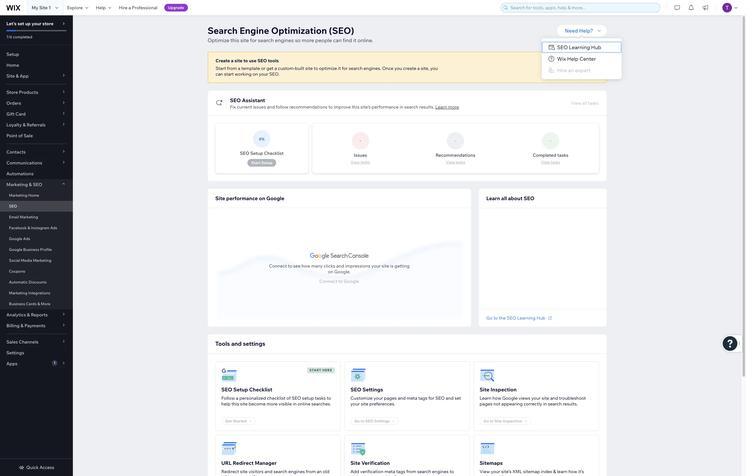 Task type: locate. For each thing, give the bounding box(es) containing it.
1 you from the left
[[395, 66, 402, 71]]

site right "claim"
[[363, 475, 370, 477]]

2 vertical spatial setup
[[233, 387, 248, 393]]

of
[[18, 133, 23, 139], [287, 396, 291, 402]]

a left new on the bottom left of the page
[[237, 475, 239, 477]]

site verification heading
[[351, 460, 390, 468]]

can left find
[[333, 37, 342, 44]]

set inside seo settings customize your pages and meta tags for seo and set your site preferences.
[[455, 396, 461, 402]]

access
[[406, 475, 420, 477]]

1 vertical spatial ads
[[23, 237, 30, 242]]

learn
[[436, 104, 447, 110], [487, 195, 500, 202], [480, 396, 492, 402]]

your inside 'sitemaps view your site's xml sitemap index & learn how it's optimized for you.'
[[491, 470, 501, 475]]

it right find
[[353, 37, 357, 44]]

you.
[[509, 475, 517, 477]]

& for referrals
[[23, 122, 26, 128]]

1 horizontal spatial hire
[[558, 67, 567, 74]]

1 - from the left
[[360, 139, 361, 143]]

settings up customize
[[363, 387, 383, 393]]

pages inside site inspection learn how google views your site and troubleshoot pages not appearing correctly in search results.
[[480, 402, 493, 408]]

checklist inside seo setup checklist follow a personalized checklist of seo setup tasks to help this site become more visible in online searches.
[[249, 387, 272, 393]]

& right loyalty
[[23, 122, 26, 128]]

3 - from the left
[[550, 139, 552, 143]]

help right the explore at the top left of page
[[96, 5, 106, 11]]

issues
[[253, 104, 266, 110]]

tools
[[268, 58, 279, 64]]

explore
[[67, 5, 83, 11]]

google business profile link
[[0, 245, 73, 256]]

2 horizontal spatial on
[[328, 269, 334, 275]]

sale
[[24, 133, 33, 139]]

& left app
[[16, 73, 19, 79]]

1 vertical spatial it
[[338, 66, 341, 71]]

marketing integrations link
[[0, 288, 73, 299]]

1 horizontal spatial learning
[[569, 44, 590, 51]]

1 vertical spatial set
[[455, 396, 461, 402]]

loyalty & referrals button
[[0, 120, 73, 131]]

setup for seo setup checklist
[[250, 151, 263, 156]]

marketing inside dropdown button
[[6, 182, 28, 188]]

1 horizontal spatial performance
[[372, 104, 399, 110]]

loyalty & referrals
[[6, 122, 46, 128]]

0 horizontal spatial 1
[[49, 5, 51, 11]]

tasks right setup
[[315, 396, 326, 402]]

marketing down automations
[[6, 182, 28, 188]]

1 horizontal spatial how
[[493, 396, 502, 402]]

site's right the improve at top left
[[361, 104, 371, 110]]

1 vertical spatial setup
[[250, 151, 263, 156]]

1 vertical spatial of
[[287, 396, 291, 402]]

settings inside seo settings customize your pages and meta tags for seo and set your site preferences.
[[363, 387, 383, 393]]

setup up 'personalized'
[[233, 387, 248, 393]]

business up 'social media marketing'
[[23, 248, 39, 252]]

get
[[267, 66, 274, 71], [398, 475, 405, 477]]

0 horizontal spatial you
[[395, 66, 402, 71]]

meta inside seo settings customize your pages and meta tags for seo and set your site preferences.
[[407, 396, 418, 402]]

google business profile
[[9, 248, 52, 252]]

business cards & more link
[[0, 299, 73, 310]]

new
[[240, 475, 249, 477]]

engines left so
[[275, 37, 294, 44]]

now
[[584, 65, 593, 70]]

old
[[323, 470, 330, 475]]

& for payments
[[21, 323, 24, 329]]

0 vertical spatial learning
[[569, 44, 590, 51]]

& for seo
[[29, 182, 32, 188]]

2 vertical spatial this
[[232, 402, 239, 408]]

checklist down 0%
[[264, 151, 284, 156]]

0 horizontal spatial tags
[[396, 470, 406, 475]]

0 horizontal spatial -
[[360, 139, 361, 143]]

1 vertical spatial business
[[9, 302, 25, 307]]

0 vertical spatial results.
[[420, 104, 435, 110]]

start inside start now "button"
[[572, 65, 583, 70]]

pages right customize
[[384, 396, 397, 402]]

marketing down marketing & seo
[[9, 193, 27, 198]]

& right 'facebook'
[[28, 226, 30, 231]]

a left template
[[238, 66, 241, 71]]

& right the billing
[[21, 323, 24, 329]]

site's left xml
[[502, 470, 512, 475]]

& up marketing home
[[29, 182, 32, 188]]

results. inside site inspection learn how google views your site and troubleshoot pages not appearing correctly in search results.
[[563, 402, 578, 408]]

issues
[[354, 153, 367, 158]]

2 vertical spatial how
[[569, 470, 578, 475]]

marketing down automatic
[[9, 291, 27, 296]]

gift card button
[[0, 109, 73, 120]]

2 url from the top
[[222, 475, 230, 477]]

&
[[16, 73, 19, 79], [23, 122, 26, 128], [29, 182, 32, 188], [28, 226, 30, 231], [37, 302, 40, 307], [27, 313, 30, 318], [21, 323, 24, 329], [554, 470, 556, 475], [394, 475, 397, 477]]

site for site inspection learn how google views your site and troubleshoot pages not appearing correctly in search results.
[[480, 387, 490, 393]]

google ads link
[[0, 234, 73, 245]]

automations link
[[0, 169, 73, 179]]

1 vertical spatial more
[[448, 104, 459, 110]]

can inside "create a site to use seo tools start from a template or get a custom-built site to optimize it for search engines. once you create a site, you can start working on your seo."
[[216, 71, 223, 77]]

- up completed tasks
[[550, 139, 552, 143]]

site inside site inspection learn how google views your site and troubleshoot pages not appearing correctly in search results.
[[480, 387, 490, 393]]

setup inside "sidebar" element
[[6, 52, 19, 57]]

1 vertical spatial hub
[[537, 316, 546, 321]]

menu containing seo learning hub
[[542, 42, 622, 76]]

1 horizontal spatial meta
[[407, 396, 418, 402]]

engines.
[[364, 66, 381, 71]]

home down marketing & seo dropdown button
[[28, 193, 39, 198]]

hire a professional
[[119, 5, 158, 11]]

hire down wix
[[558, 67, 567, 74]]

1 down settings link
[[54, 361, 55, 366]]

this right the improve at top left
[[352, 104, 360, 110]]

performance inside seo assistant fix current issues and follow recommendations to improve this site's performance in search results. learn more
[[372, 104, 399, 110]]

a
[[129, 5, 131, 11], [231, 58, 234, 64], [238, 66, 241, 71], [275, 66, 277, 71], [418, 66, 420, 71], [236, 396, 238, 402], [237, 475, 239, 477]]

this right help
[[232, 402, 239, 408]]

or
[[261, 66, 266, 71]]

settings down sales
[[6, 351, 24, 356]]

engines right "access"
[[432, 470, 449, 475]]

1 vertical spatial hire
[[558, 67, 567, 74]]

coupons
[[9, 269, 25, 274]]

and inside seo assistant fix current issues and follow recommendations to improve this site's performance in search results. learn more
[[267, 104, 275, 110]]

2 vertical spatial on
[[328, 269, 334, 275]]

1 vertical spatial get
[[398, 475, 405, 477]]

site & app
[[6, 73, 29, 79]]

meta down 'verification'
[[385, 470, 395, 475]]

create
[[403, 66, 417, 71]]

search inside site inspection learn how google views your site and troubleshoot pages not appearing correctly in search results.
[[548, 402, 562, 408]]

an
[[569, 67, 574, 74], [317, 470, 322, 475]]

can left start
[[216, 71, 223, 77]]

seo learning hub button
[[542, 42, 622, 53]]

0 vertical spatial ads
[[50, 226, 57, 231]]

1 horizontal spatial -
[[455, 139, 456, 143]]

for inside "create a site to use seo tools start from a template or get a custom-built site to optimize it for search engines. once you create a site, you can start working on your seo."
[[342, 66, 348, 71]]

sitemaps view your site's xml sitemap index & learn how it's optimized for you.
[[480, 461, 584, 477]]

site inside url redirect manager redirect site visitors and search engines from an old url to a new url.
[[240, 470, 248, 475]]

start now button
[[566, 63, 599, 72]]

redirect up new on the bottom left of the page
[[233, 461, 254, 467]]

marketing for &
[[6, 182, 28, 188]]

1 vertical spatial how
[[493, 396, 502, 402]]

sitemaps heading
[[480, 460, 503, 468]]

1 vertical spatial site's
[[502, 470, 512, 475]]

you right site,
[[431, 66, 438, 71]]

0 vertical spatial hire
[[119, 5, 128, 11]]

ads up google business profile at the left bottom
[[23, 237, 30, 242]]

0 horizontal spatial site's
[[361, 104, 371, 110]]

to inside url redirect manager redirect site visitors and search engines from an old url to a new url.
[[231, 475, 236, 477]]

search inside url redirect manager redirect site visitors and search engines from an old url to a new url.
[[274, 470, 287, 475]]

search inside seo assistant fix current issues and follow recommendations to improve this site's performance in search results. learn more
[[405, 104, 419, 110]]

0 horizontal spatial it
[[338, 66, 341, 71]]

it
[[353, 37, 357, 44], [338, 66, 341, 71]]

start here
[[310, 369, 333, 373]]

1 right my
[[49, 5, 51, 11]]

0 horizontal spatial on
[[253, 71, 258, 77]]

1 horizontal spatial help
[[568, 56, 579, 62]]

0 vertical spatial tags
[[419, 396, 428, 402]]

site verification add verification meta tags from search engines to claim site ownership & get access to search data.
[[351, 461, 454, 477]]

your inside "connect to see how many clicks and impressions your site is getting on google."
[[372, 263, 381, 269]]

0 horizontal spatial settings
[[6, 351, 24, 356]]

an left expert
[[569, 67, 574, 74]]

1 horizontal spatial results.
[[563, 402, 578, 408]]

learn all about seo
[[487, 195, 535, 202]]

site down url redirect manager "heading"
[[240, 470, 248, 475]]

you right once
[[395, 66, 402, 71]]

menu
[[542, 42, 622, 76]]

1 horizontal spatial tasks
[[558, 153, 569, 158]]

0 horizontal spatial results.
[[420, 104, 435, 110]]

site's inside seo assistant fix current issues and follow recommendations to improve this site's performance in search results. learn more
[[361, 104, 371, 110]]

start for start now
[[572, 65, 583, 70]]

ads right instagram
[[50, 226, 57, 231]]

help inside 'button'
[[568, 56, 579, 62]]

0 vertical spatial can
[[333, 37, 342, 44]]

tasks right completed
[[558, 153, 569, 158]]

from left old
[[306, 470, 316, 475]]

marketing for home
[[9, 193, 27, 198]]

a down "tools"
[[275, 66, 277, 71]]

0 horizontal spatial home
[[6, 62, 19, 68]]

current
[[237, 104, 252, 110]]

1 vertical spatial on
[[259, 195, 265, 202]]

1 horizontal spatial site's
[[502, 470, 512, 475]]

in inside site inspection learn how google views your site and troubleshoot pages not appearing correctly in search results.
[[544, 402, 547, 408]]

media
[[21, 258, 32, 263]]

meta right preferences.
[[407, 396, 418, 402]]

1 horizontal spatial you
[[431, 66, 438, 71]]

0 horizontal spatial set
[[17, 21, 24, 27]]

1 inside "sidebar" element
[[54, 361, 55, 366]]

pages left not
[[480, 402, 493, 408]]

1 horizontal spatial tags
[[419, 396, 428, 402]]

1 horizontal spatial on
[[259, 195, 265, 202]]

gift
[[6, 111, 14, 117]]

checklist for seo setup checklist
[[264, 151, 284, 156]]

2 horizontal spatial in
[[544, 402, 547, 408]]

site inside site inspection learn how google views your site and troubleshoot pages not appearing correctly in search results.
[[542, 396, 550, 402]]

learn inside site inspection learn how google views your site and troubleshoot pages not appearing correctly in search results.
[[480, 396, 492, 402]]

2 vertical spatial learn
[[480, 396, 492, 402]]

for
[[250, 37, 257, 44], [342, 66, 348, 71], [429, 396, 435, 402], [502, 475, 508, 477]]

1 horizontal spatial hub
[[592, 44, 602, 51]]

0 horizontal spatial an
[[317, 470, 322, 475]]

1 horizontal spatial home
[[28, 193, 39, 198]]

1 vertical spatial tasks
[[315, 396, 326, 402]]

more inside seo setup checklist follow a personalized checklist of seo setup tasks to help this site become more visible in online searches.
[[267, 402, 278, 408]]

need help? button
[[558, 25, 607, 36]]

hire right help button
[[119, 5, 128, 11]]

site right "views"
[[542, 396, 550, 402]]

of right checklist
[[287, 396, 291, 402]]

0 horizontal spatial start
[[216, 66, 226, 71]]

tags inside site verification add verification meta tags from search engines to claim site ownership & get access to search data.
[[396, 470, 406, 475]]

setup inside seo setup checklist follow a personalized checklist of seo setup tasks to help this site become more visible in online searches.
[[233, 387, 248, 393]]

0 horizontal spatial ads
[[23, 237, 30, 242]]

ads inside google ads link
[[23, 237, 30, 242]]

your inside "create a site to use seo tools start from a template or get a custom-built site to optimize it for search engines. once you create a site, you can start working on your seo."
[[259, 71, 268, 77]]

from
[[227, 66, 237, 71], [306, 470, 316, 475], [407, 470, 417, 475]]

point
[[6, 133, 17, 139]]

engines inside search engine optimization (seo) optimize this site for search engines so more people can find it online.
[[275, 37, 294, 44]]

0 vertical spatial of
[[18, 133, 23, 139]]

it inside "create a site to use seo tools start from a template or get a custom-built site to optimize it for search engines. once you create a site, you can start working on your seo."
[[338, 66, 341, 71]]

it right optimize
[[338, 66, 341, 71]]

2 horizontal spatial how
[[569, 470, 578, 475]]

setup down 0%
[[250, 151, 263, 156]]

1 horizontal spatial can
[[333, 37, 342, 44]]

1 vertical spatial 1
[[54, 361, 55, 366]]

ownership
[[371, 475, 393, 477]]

hire a professional link
[[115, 0, 161, 15]]

how right see
[[302, 263, 311, 269]]

people
[[316, 37, 332, 44]]

business up the analytics
[[9, 302, 25, 307]]

on
[[253, 71, 258, 77], [259, 195, 265, 202], [328, 269, 334, 275]]

social
[[9, 258, 20, 263]]

site inside site verification add verification meta tags from search engines to claim site ownership & get access to search data.
[[351, 461, 361, 467]]

0 vertical spatial url
[[222, 461, 232, 467]]

0 vertical spatial on
[[253, 71, 258, 77]]

2 horizontal spatial start
[[572, 65, 583, 70]]

0 vertical spatial more
[[302, 37, 314, 44]]

an left old
[[317, 470, 322, 475]]

engines inside site verification add verification meta tags from search engines to claim site ownership & get access to search data.
[[432, 470, 449, 475]]

how for inspection
[[493, 396, 502, 402]]

1 horizontal spatial ads
[[50, 226, 57, 231]]

engines inside url redirect manager redirect site visitors and search engines from an old url to a new url.
[[288, 470, 305, 475]]

how inside site inspection learn how google views your site and troubleshoot pages not appearing correctly in search results.
[[493, 396, 502, 402]]

url redirect manager heading
[[222, 460, 277, 468]]

0 horizontal spatial learning
[[518, 316, 536, 321]]

0 vertical spatial help
[[96, 5, 106, 11]]

& left reports in the left bottom of the page
[[27, 313, 30, 318]]

site inspection heading
[[480, 386, 517, 394]]

settings
[[243, 341, 265, 348]]

site performance on google
[[215, 195, 285, 202]]

home up site & app
[[6, 62, 19, 68]]

2 - from the left
[[455, 139, 456, 143]]

contacts
[[6, 149, 26, 155]]

checklist
[[267, 396, 286, 402]]

0 horizontal spatial setup
[[6, 52, 19, 57]]

0 vertical spatial settings
[[6, 351, 24, 356]]

site down the 'seo settings' heading
[[361, 402, 369, 408]]

upgrade button
[[164, 4, 188, 12]]

1/6 completed
[[6, 35, 32, 39]]

from down "create"
[[227, 66, 237, 71]]

0 horizontal spatial more
[[267, 402, 278, 408]]

- up issues
[[360, 139, 361, 143]]

0 horizontal spatial of
[[18, 133, 23, 139]]

get left "access"
[[398, 475, 405, 477]]

site down engine at top
[[241, 37, 249, 44]]

engines left old
[[288, 470, 305, 475]]

and inside site inspection learn how google views your site and troubleshoot pages not appearing correctly in search results.
[[551, 396, 558, 402]]

1
[[49, 5, 51, 11], [54, 361, 55, 366]]

site inside popup button
[[6, 73, 15, 79]]

profile
[[40, 248, 52, 252]]

how for to
[[302, 263, 311, 269]]

this inside seo assistant fix current issues and follow recommendations to improve this site's performance in search results. learn more
[[352, 104, 360, 110]]

1 vertical spatial results.
[[563, 402, 578, 408]]

of left the sale
[[18, 133, 23, 139]]

a left site,
[[418, 66, 420, 71]]

& left learn
[[554, 470, 556, 475]]

checklist up 'personalized'
[[249, 387, 272, 393]]

& inside dropdown button
[[29, 182, 32, 188]]

1 horizontal spatial setup
[[233, 387, 248, 393]]

learning up the wix help center 'button'
[[569, 44, 590, 51]]

0 horizontal spatial meta
[[385, 470, 395, 475]]

2 horizontal spatial more
[[448, 104, 459, 110]]

1 horizontal spatial more
[[302, 37, 314, 44]]

site
[[39, 5, 48, 11], [6, 73, 15, 79], [215, 195, 225, 202], [480, 387, 490, 393], [351, 461, 361, 467]]

facebook & instagram ads
[[9, 226, 57, 231]]

a right follow
[[236, 396, 238, 402]]

1 vertical spatial can
[[216, 71, 223, 77]]

learning
[[569, 44, 590, 51], [518, 316, 536, 321]]

of inside seo setup checklist follow a personalized checklist of seo setup tasks to help this site become more visible in online searches.
[[287, 396, 291, 402]]

start for start here
[[310, 369, 322, 373]]

1 horizontal spatial pages
[[480, 402, 493, 408]]

store
[[6, 90, 18, 95]]

marketing up facebook & instagram ads
[[20, 215, 38, 220]]

1 horizontal spatial set
[[455, 396, 461, 402]]

for inside 'sitemaps view your site's xml sitemap index & learn how it's optimized for you.'
[[502, 475, 508, 477]]

site inside heading
[[215, 195, 225, 202]]

seo inside dropdown button
[[33, 182, 42, 188]]

orders button
[[0, 98, 73, 109]]

loyalty
[[6, 122, 22, 128]]

0 horizontal spatial get
[[267, 66, 274, 71]]

how left it's
[[569, 470, 578, 475]]

how down 'site inspection' 'heading'
[[493, 396, 502, 402]]

seo setup checklist
[[240, 151, 284, 156]]

1 vertical spatial this
[[352, 104, 360, 110]]

marketing
[[6, 182, 28, 188], [9, 193, 27, 198], [20, 215, 38, 220], [33, 258, 51, 263], [9, 291, 27, 296]]

& inside site verification add verification meta tags from search engines to claim site ownership & get access to search data.
[[394, 475, 397, 477]]

integrations
[[28, 291, 50, 296]]

seo assistant fix current issues and follow recommendations to improve this site's performance in search results. learn more
[[230, 97, 459, 110]]

site's inside 'sitemaps view your site's xml sitemap index & learn how it's optimized for you.'
[[502, 470, 512, 475]]

0 horizontal spatial performance
[[226, 195, 258, 202]]

results.
[[420, 104, 435, 110], [563, 402, 578, 408]]

seo settings heading
[[351, 386, 383, 394]]

it's
[[579, 470, 584, 475]]

in inside seo setup checklist follow a personalized checklist of seo setup tasks to help this site become more visible in online searches.
[[293, 402, 297, 408]]

setup link
[[0, 49, 73, 60]]

1 horizontal spatial from
[[306, 470, 316, 475]]

site left is
[[382, 263, 389, 269]]

tags inside seo settings customize your pages and meta tags for seo and set your site preferences.
[[419, 396, 428, 402]]

site up working
[[235, 58, 243, 64]]

- up the recommendations
[[455, 139, 456, 143]]

this down the search
[[231, 37, 239, 44]]

fix
[[230, 104, 236, 110]]

tasks
[[558, 153, 569, 158], [315, 396, 326, 402]]

redirect left new on the bottom left of the page
[[222, 470, 239, 475]]

business inside the google business profile link
[[23, 248, 39, 252]]

a right "create"
[[231, 58, 234, 64]]

get inside site verification add verification meta tags from search engines to claim site ownership & get access to search data.
[[398, 475, 405, 477]]

help
[[96, 5, 106, 11], [568, 56, 579, 62]]

optimize
[[319, 66, 337, 71]]

ads
[[50, 226, 57, 231], [23, 237, 30, 242]]

1 vertical spatial redirect
[[222, 470, 239, 475]]

site left become
[[240, 402, 248, 408]]

0 vertical spatial an
[[569, 67, 574, 74]]

1 horizontal spatial 1
[[54, 361, 55, 366]]

1 vertical spatial checklist
[[249, 387, 272, 393]]

0 vertical spatial checklist
[[264, 151, 284, 156]]

0 vertical spatial hub
[[592, 44, 602, 51]]

& right ownership
[[394, 475, 397, 477]]

learning right the
[[518, 316, 536, 321]]

meta inside site verification add verification meta tags from search engines to claim site ownership & get access to search data.
[[385, 470, 395, 475]]

learn
[[557, 470, 568, 475]]

0 horizontal spatial tasks
[[315, 396, 326, 402]]

1 vertical spatial learn
[[487, 195, 500, 202]]

how inside "connect to see how many clicks and impressions your site is getting on google."
[[302, 263, 311, 269]]

site & app button
[[0, 71, 73, 82]]

0 vertical spatial learn
[[436, 104, 447, 110]]

expert
[[576, 67, 591, 74]]

it inside search engine optimization (seo) optimize this site for search engines so more people can find it online.
[[353, 37, 357, 44]]

1 vertical spatial settings
[[363, 387, 383, 393]]

1 horizontal spatial it
[[353, 37, 357, 44]]

from right ownership
[[407, 470, 417, 475]]

setup down 1/6
[[6, 52, 19, 57]]

in
[[400, 104, 404, 110], [293, 402, 297, 408], [544, 402, 547, 408]]

1 vertical spatial url
[[222, 475, 230, 477]]

how inside 'sitemaps view your site's xml sitemap index & learn how it's optimized for you.'
[[569, 470, 578, 475]]

2 horizontal spatial setup
[[250, 151, 263, 156]]

site for site & app
[[6, 73, 15, 79]]

0 vertical spatial meta
[[407, 396, 418, 402]]

contacts button
[[0, 147, 73, 158]]

search engine optimization (seo) optimize this site for search engines so more people can find it online.
[[208, 25, 374, 44]]

get right or
[[267, 66, 274, 71]]

search inside search engine optimization (seo) optimize this site for search engines so more people can find it online.
[[258, 37, 274, 44]]

billing
[[6, 323, 20, 329]]

help right wix
[[568, 56, 579, 62]]

learn inside heading
[[487, 195, 500, 202]]

my site 1
[[32, 5, 51, 11]]

1 horizontal spatial start
[[310, 369, 322, 373]]

0 vertical spatial set
[[17, 21, 24, 27]]



Task type: describe. For each thing, give the bounding box(es) containing it.
apps
[[6, 361, 18, 367]]

- for recommendations
[[455, 139, 456, 143]]

hire for hire an expert
[[558, 67, 567, 74]]

business inside business cards & more link
[[9, 302, 25, 307]]

site for site performance on google
[[215, 195, 225, 202]]

my
[[32, 5, 38, 11]]

manager
[[255, 461, 277, 467]]

from inside "create a site to use seo tools start from a template or get a custom-built site to optimize it for search engines. once you create a site, you can start working on your seo."
[[227, 66, 237, 71]]

all
[[502, 195, 507, 202]]

- for completed tasks
[[550, 139, 552, 143]]

seo inside "create a site to use seo tools start from a template or get a custom-built site to optimize it for search engines. once you create a site, you can start working on your seo."
[[258, 58, 267, 64]]

is
[[390, 263, 394, 269]]

preferences.
[[370, 402, 396, 408]]

site inside search engine optimization (seo) optimize this site for search engines so more people can find it online.
[[241, 37, 249, 44]]

completed
[[533, 153, 557, 158]]

discounts
[[29, 280, 47, 285]]

custom-
[[278, 66, 295, 71]]

analytics & reports button
[[0, 310, 73, 321]]

on inside "connect to see how many clicks and impressions your site is getting on google."
[[328, 269, 334, 275]]

add
[[351, 470, 359, 475]]

inspection
[[491, 387, 517, 393]]

learning inside button
[[569, 44, 590, 51]]

0 vertical spatial tasks
[[558, 153, 569, 158]]

seo settings customize your pages and meta tags for seo and set your site preferences.
[[351, 387, 461, 408]]

to inside seo assistant fix current issues and follow recommendations to improve this site's performance in search results. learn more
[[329, 104, 333, 110]]

checklist for seo setup checklist follow a personalized checklist of seo setup tasks to help this site become more visible in online searches.
[[249, 387, 272, 393]]

need
[[565, 28, 578, 34]]

marketing & seo button
[[0, 179, 73, 190]]

instagram
[[31, 226, 49, 231]]

0 vertical spatial 1
[[49, 5, 51, 11]]

optimize
[[208, 37, 229, 44]]

go
[[487, 316, 493, 321]]

store products button
[[0, 87, 73, 98]]

tasks inside seo setup checklist follow a personalized checklist of seo setup tasks to help this site become more visible in online searches.
[[315, 396, 326, 402]]

home link
[[0, 60, 73, 71]]

view
[[480, 470, 490, 475]]

your inside site inspection learn how google views your site and troubleshoot pages not appearing correctly in search results.
[[532, 396, 541, 402]]

marketing down profile
[[33, 258, 51, 263]]

up
[[25, 21, 31, 27]]

seo inside button
[[558, 44, 568, 51]]

site right built
[[306, 66, 313, 71]]

views
[[519, 396, 531, 402]]

create
[[216, 58, 230, 64]]

1/6
[[6, 35, 12, 39]]

on inside "create a site to use seo tools start from a template or get a custom-built site to optimize it for search engines. once you create a site, you can start working on your seo."
[[253, 71, 258, 77]]

1 url from the top
[[222, 461, 232, 467]]

payments
[[25, 323, 45, 329]]

a inside seo setup checklist follow a personalized checklist of seo setup tasks to help this site become more visible in online searches.
[[236, 396, 238, 402]]

on inside heading
[[259, 195, 265, 202]]

working
[[235, 71, 252, 77]]

for inside seo settings customize your pages and meta tags for seo and set your site preferences.
[[429, 396, 435, 402]]

can inside search engine optimization (seo) optimize this site for search engines so more people can find it online.
[[333, 37, 342, 44]]

0 vertical spatial redirect
[[233, 461, 254, 467]]

need help?
[[565, 28, 594, 34]]

google inside heading
[[267, 195, 285, 202]]

in inside seo assistant fix current issues and follow recommendations to improve this site's performance in search results. learn more
[[400, 104, 404, 110]]

site for site verification add verification meta tags from search engines to claim site ownership & get access to search data.
[[351, 461, 361, 467]]

this inside search engine optimization (seo) optimize this site for search engines so more people can find it online.
[[231, 37, 239, 44]]

products
[[19, 90, 38, 95]]

learn inside seo assistant fix current issues and follow recommendations to improve this site's performance in search results. learn more
[[436, 104, 447, 110]]

this inside seo setup checklist follow a personalized checklist of seo setup tasks to help this site become more visible in online searches.
[[232, 402, 239, 408]]

engines for manager
[[288, 470, 305, 475]]

an inside url redirect manager redirect site visitors and search engines from an old url to a new url.
[[317, 470, 322, 475]]

site performance on google heading
[[215, 195, 285, 202]]

billing & payments button
[[0, 321, 73, 332]]

follow
[[276, 104, 289, 110]]

more inside search engine optimization (seo) optimize this site for search engines so more people can find it online.
[[302, 37, 314, 44]]

more inside seo assistant fix current issues and follow recommendations to improve this site's performance in search results. learn more
[[448, 104, 459, 110]]

to inside "connect to see how many clicks and impressions your site is getting on google."
[[288, 263, 292, 269]]

seo.
[[269, 71, 280, 77]]

performance inside heading
[[226, 195, 258, 202]]

professional
[[132, 5, 158, 11]]

marketing for integrations
[[9, 291, 27, 296]]

hire an expert button
[[542, 65, 622, 76]]

1 vertical spatial learning
[[518, 316, 536, 321]]

point of sale
[[6, 133, 33, 139]]

a inside url redirect manager redirect site visitors and search engines from an old url to a new url.
[[237, 475, 239, 477]]

see
[[293, 263, 301, 269]]

help?
[[580, 28, 594, 34]]

& for app
[[16, 73, 19, 79]]

search inside "create a site to use seo tools start from a template or get a custom-built site to optimize it for search engines. once you create a site, you can start working on your seo."
[[349, 66, 363, 71]]

& for instagram
[[28, 226, 30, 231]]

seo setup checklist heading
[[222, 386, 272, 394]]

personalized
[[239, 396, 266, 402]]

help inside button
[[96, 5, 106, 11]]

start now
[[572, 65, 593, 70]]

pages inside seo settings customize your pages and meta tags for seo and set your site preferences.
[[384, 396, 397, 402]]

site inside "connect to see how many clicks and impressions your site is getting on google."
[[382, 263, 389, 269]]

marketing & seo
[[6, 182, 42, 188]]

seo inside seo assistant fix current issues and follow recommendations to improve this site's performance in search results. learn more
[[230, 97, 241, 104]]

help button
[[92, 0, 115, 15]]

searches.
[[312, 402, 331, 408]]

orders
[[6, 100, 21, 106]]

data.
[[441, 475, 452, 477]]

so
[[295, 37, 301, 44]]

billing & payments
[[6, 323, 45, 329]]

business cards & more
[[9, 302, 50, 307]]

connect to see how many clicks and impressions your site is getting on google.
[[269, 263, 410, 275]]

and inside url redirect manager redirect site visitors and search engines from an old url to a new url.
[[265, 470, 273, 475]]

sales channels
[[6, 340, 38, 345]]

automatic discounts link
[[0, 277, 73, 288]]

get inside "create a site to use seo tools start from a template or get a custom-built site to optimize it for search engines. once you create a site, you can start working on your seo."
[[267, 66, 274, 71]]

settings inside "sidebar" element
[[6, 351, 24, 356]]

of inside "sidebar" element
[[18, 133, 23, 139]]

from inside url redirect manager redirect site visitors and search engines from an old url to a new url.
[[306, 470, 316, 475]]

and inside "connect to see how many clicks and impressions your site is getting on google."
[[337, 263, 344, 269]]

sidebar element
[[0, 15, 73, 477]]

google inside site inspection learn how google views your site and troubleshoot pages not appearing correctly in search results.
[[503, 396, 518, 402]]

& left more
[[37, 302, 40, 307]]

tools and settings
[[215, 341, 265, 348]]

url redirect manager redirect site visitors and search engines from an old url to a new url.
[[222, 461, 330, 477]]

seo setup checklist follow a personalized checklist of seo setup tasks to help this site become more visible in online searches.
[[222, 387, 331, 408]]

to inside seo setup checklist follow a personalized checklist of seo setup tasks to help this site become more visible in online searches.
[[327, 396, 331, 402]]

2 you from the left
[[431, 66, 438, 71]]

& for reports
[[27, 313, 30, 318]]

let's set up your store
[[6, 21, 54, 27]]

getting
[[395, 263, 410, 269]]

hub inside button
[[592, 44, 602, 51]]

an inside "button"
[[569, 67, 574, 74]]

setup for seo setup checklist follow a personalized checklist of seo setup tasks to help this site become more visible in online searches.
[[233, 387, 248, 393]]

claim
[[351, 475, 362, 477]]

the
[[499, 316, 506, 321]]

more
[[41, 302, 50, 307]]

Search for tools, apps, help & more... field
[[509, 3, 659, 12]]

seo inside heading
[[524, 195, 535, 202]]

search
[[208, 25, 238, 36]]

create a site to use seo tools start from a template or get a custom-built site to optimize it for search engines. once you create a site, you can start working on your seo.
[[216, 58, 438, 77]]

start inside "create a site to use seo tools start from a template or get a custom-built site to optimize it for search engines. once you create a site, you can start working on your seo."
[[216, 66, 226, 71]]

visitors
[[249, 470, 264, 475]]

seo link
[[0, 201, 73, 212]]

learn all about seo heading
[[487, 195, 535, 202]]

site inside seo settings customize your pages and meta tags for seo and set your site preferences.
[[361, 402, 369, 408]]

recommendations
[[436, 153, 476, 158]]

0 vertical spatial home
[[6, 62, 19, 68]]

site inside seo setup checklist follow a personalized checklist of seo setup tasks to help this site become more visible in online searches.
[[240, 402, 248, 408]]

a left the professional
[[129, 5, 131, 11]]

sales channels button
[[0, 337, 73, 348]]

assistant
[[242, 97, 265, 104]]

1 vertical spatial home
[[28, 193, 39, 198]]

access
[[40, 465, 54, 471]]

use
[[249, 58, 257, 64]]

- for issues
[[360, 139, 361, 143]]

ads inside facebook & instagram ads link
[[50, 226, 57, 231]]

for inside search engine optimization (seo) optimize this site for search engines so more people can find it online.
[[250, 37, 257, 44]]

& inside 'sitemaps view your site's xml sitemap index & learn how it's optimized for you.'
[[554, 470, 556, 475]]

hire an expert
[[558, 67, 591, 74]]

here
[[323, 369, 333, 373]]

wix
[[558, 56, 566, 62]]

let's
[[6, 21, 16, 27]]

not
[[494, 402, 501, 408]]

sitemaps
[[480, 461, 503, 467]]

facebook & instagram ads link
[[0, 223, 73, 234]]

set inside "sidebar" element
[[17, 21, 24, 27]]

(seo)
[[329, 25, 354, 36]]

engines for add
[[432, 470, 449, 475]]

go to the seo learning hub link
[[487, 316, 553, 321]]

from inside site verification add verification meta tags from search engines to claim site ownership & get access to search data.
[[407, 470, 417, 475]]

many
[[312, 263, 323, 269]]

reports
[[31, 313, 48, 318]]

start
[[224, 71, 234, 77]]

communications
[[6, 160, 42, 166]]

site inspection learn how google views your site and troubleshoot pages not appearing correctly in search results.
[[480, 387, 586, 408]]

results. inside seo assistant fix current issues and follow recommendations to improve this site's performance in search results. learn more
[[420, 104, 435, 110]]

customize
[[351, 396, 373, 402]]

site inside site verification add verification meta tags from search engines to claim site ownership & get access to search data.
[[363, 475, 370, 477]]

optimized
[[480, 475, 501, 477]]

your inside "sidebar" element
[[32, 21, 41, 27]]

index
[[541, 470, 553, 475]]

hire for hire a professional
[[119, 5, 128, 11]]



Task type: vqa. For each thing, say whether or not it's contained in the screenshot.
ENGINES. at the top
yes



